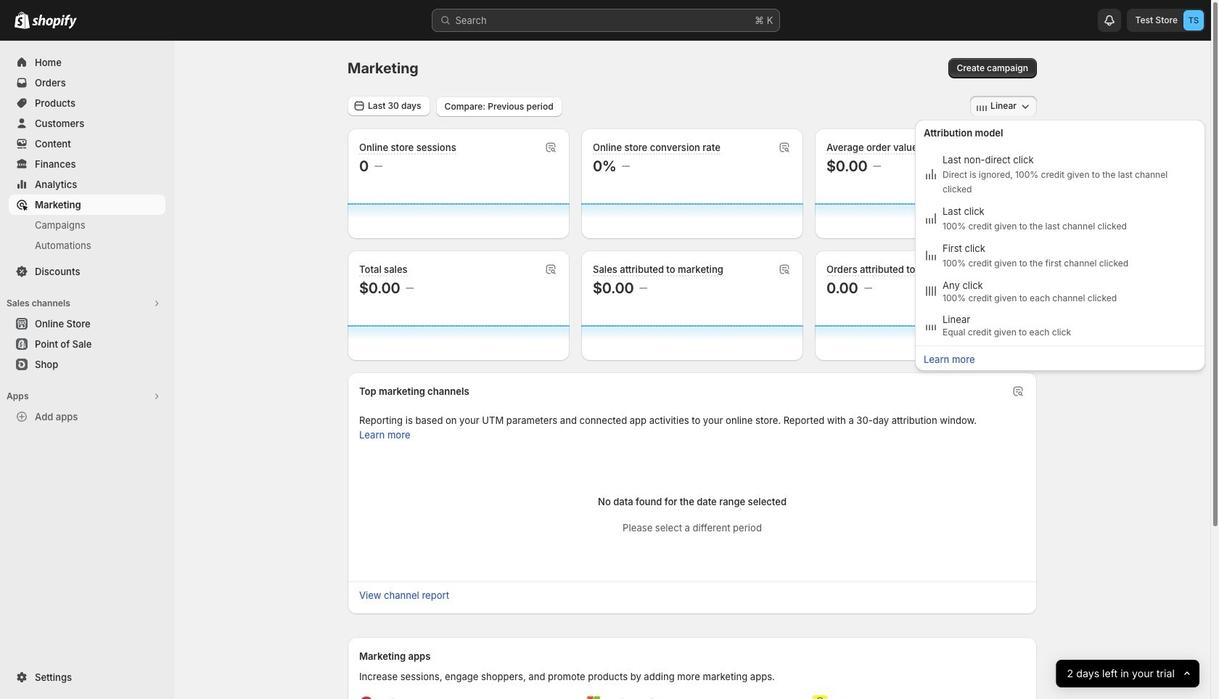 Task type: vqa. For each thing, say whether or not it's contained in the screenshot.
Primary
no



Task type: describe. For each thing, give the bounding box(es) containing it.
shopify image
[[32, 15, 77, 29]]



Task type: locate. For each thing, give the bounding box(es) containing it.
test store image
[[1184, 10, 1204, 30]]

shopify image
[[15, 12, 30, 29]]

menu
[[920, 149, 1201, 341]]



